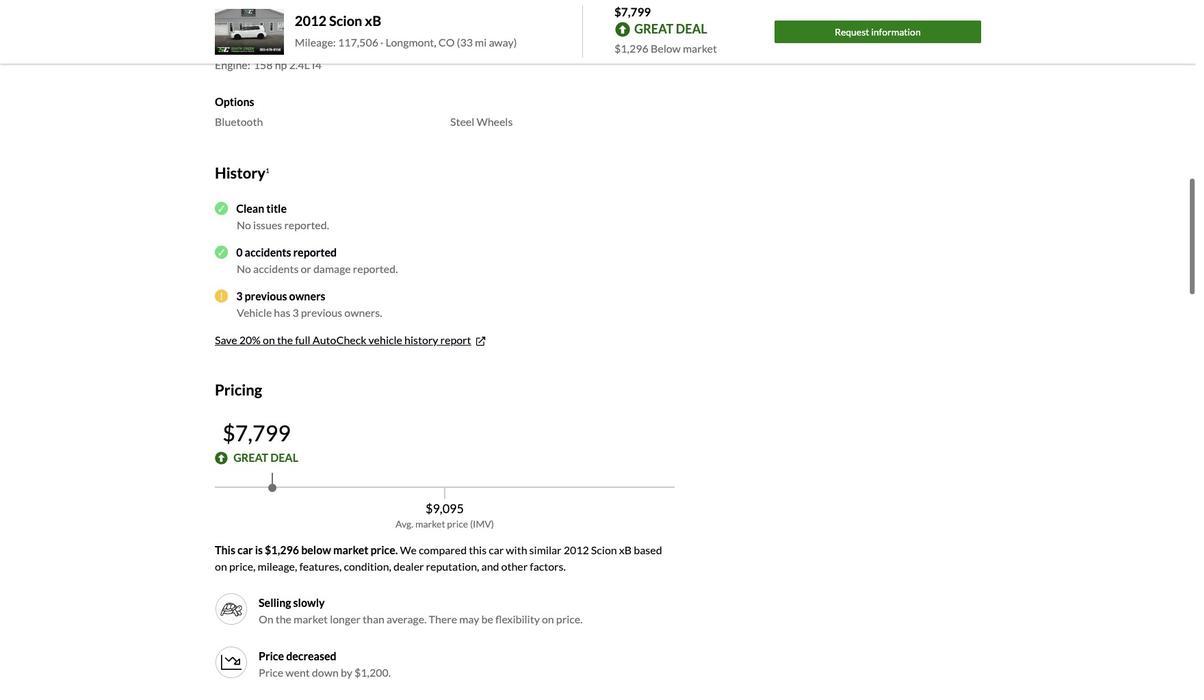 Task type: describe. For each thing, give the bounding box(es) containing it.
autocheck
[[313, 333, 367, 346]]

0 vertical spatial hp
[[538, 42, 550, 55]]

than
[[363, 613, 385, 626]]

on
[[259, 613, 274, 626]]

mileage,
[[258, 560, 297, 573]]

and
[[482, 560, 499, 573]]

i4
[[312, 58, 322, 71]]

vehicle
[[237, 306, 272, 319]]

request
[[835, 26, 870, 37]]

1 vertical spatial previous
[[301, 306, 342, 319]]

·
[[381, 36, 384, 49]]

the for market
[[276, 613, 292, 626]]

automatic
[[325, 42, 376, 55]]

pricing
[[215, 381, 262, 399]]

speed
[[294, 42, 323, 55]]

save
[[215, 333, 237, 346]]

this
[[469, 544, 487, 557]]

clean title
[[236, 202, 287, 215]]

on inside we compared this car with similar 2012 scion xb based on price, mileage, features, condition, dealer reputation, and other factors.
[[215, 560, 227, 573]]

market inside $9,095 avg. market price (imv)
[[415, 519, 445, 530]]

horsepower:
[[450, 42, 513, 55]]

mileage:
[[295, 36, 336, 49]]

we
[[400, 544, 417, 557]]

reputation,
[[426, 560, 480, 573]]

0 vertical spatial 158
[[517, 42, 536, 55]]

the for full
[[277, 333, 293, 346]]

request information button
[[775, 21, 982, 43]]

history 1
[[215, 164, 270, 182]]

co
[[439, 36, 455, 49]]

$1,200.
[[355, 666, 391, 679]]

great
[[234, 451, 268, 464]]

1
[[266, 166, 270, 175]]

bluetooth
[[215, 115, 263, 128]]

0 vertical spatial reported.
[[284, 218, 329, 231]]

great deal
[[234, 451, 298, 464]]

dealer
[[394, 560, 424, 573]]

horsepower: 158 hp
[[450, 42, 550, 55]]

0
[[236, 246, 243, 259]]

clean
[[236, 202, 264, 215]]

we compared this car with similar 2012 scion xb based on price, mileage, features, condition, dealer reputation, and other factors.
[[215, 544, 662, 573]]

2.4l
[[289, 58, 310, 71]]

save 20% on the full autocheck vehicle history report
[[215, 333, 471, 346]]

price decreased image
[[215, 647, 248, 679]]

$9,095 avg. market price (imv)
[[396, 501, 494, 530]]

vdpcheck image
[[215, 202, 228, 215]]

2 price from the top
[[259, 666, 284, 679]]

factors.
[[530, 560, 566, 573]]

1 vertical spatial 3
[[293, 306, 299, 319]]

transmission: 4-speed automatic engine: 158 hp 2.4l i4
[[215, 42, 376, 71]]

below
[[651, 41, 681, 54]]

features,
[[299, 560, 342, 573]]

great
[[635, 21, 674, 36]]

no accidents or damage reported.
[[237, 262, 398, 275]]

report
[[441, 333, 471, 346]]

longer
[[330, 613, 361, 626]]

price decreased image
[[220, 652, 242, 674]]

this
[[215, 544, 235, 557]]

decreased
[[286, 650, 337, 663]]

other
[[501, 560, 528, 573]]

there
[[429, 613, 457, 626]]

1 price from the top
[[259, 650, 284, 663]]

2012 scion xb mileage: 117,506 · longmont, co (33 mi away)
[[295, 13, 517, 49]]

accidents for no
[[253, 262, 299, 275]]

hp inside transmission: 4-speed automatic engine: 158 hp 2.4l i4
[[275, 58, 287, 71]]

car inside we compared this car with similar 2012 scion xb based on price, mileage, features, condition, dealer reputation, and other factors.
[[489, 544, 504, 557]]

price. inside selling slowly on the market longer than average. there may be flexibility on price.
[[556, 613, 583, 626]]

xb inside "2012 scion xb mileage: 117,506 · longmont, co (33 mi away)"
[[365, 13, 381, 29]]

$1,296 below market
[[615, 41, 717, 54]]

performance
[[215, 22, 279, 35]]

xb inside we compared this car with similar 2012 scion xb based on price, mileage, features, condition, dealer reputation, and other factors.
[[619, 544, 632, 557]]

options
[[215, 95, 254, 108]]

full
[[295, 333, 311, 346]]

condition,
[[344, 560, 392, 573]]

compared
[[419, 544, 467, 557]]

issues
[[253, 218, 282, 231]]

history
[[405, 333, 438, 346]]

owners.
[[345, 306, 382, 319]]

damage
[[313, 262, 351, 275]]

4-
[[284, 42, 294, 55]]



Task type: vqa. For each thing, say whether or not it's contained in the screenshot.


Task type: locate. For each thing, give the bounding box(es) containing it.
2 vertical spatial on
[[542, 613, 554, 626]]

market up condition,
[[333, 544, 369, 557]]

vdpcheck image
[[215, 246, 228, 259]]

2 horizontal spatial on
[[542, 613, 554, 626]]

price. up condition,
[[371, 544, 398, 557]]

great deal image
[[215, 452, 228, 465]]

price left went
[[259, 666, 284, 679]]

price
[[447, 519, 468, 530]]

the inside selling slowly on the market longer than average. there may be flexibility on price.
[[276, 613, 292, 626]]

car up and
[[489, 544, 504, 557]]

reported. up the reported
[[284, 218, 329, 231]]

on down this
[[215, 560, 227, 573]]

no for no issues reported.
[[237, 218, 251, 231]]

1 car from the left
[[238, 544, 253, 557]]

request information
[[835, 26, 921, 37]]

158 inside transmission: 4-speed automatic engine: 158 hp 2.4l i4
[[254, 58, 273, 71]]

hp right away) on the left top of the page
[[538, 42, 550, 55]]

away)
[[489, 36, 517, 49]]

1 horizontal spatial previous
[[301, 306, 342, 319]]

2012 right similar
[[564, 544, 589, 557]]

the
[[277, 333, 293, 346], [276, 613, 292, 626]]

0 horizontal spatial 158
[[254, 58, 273, 71]]

the left full
[[277, 333, 293, 346]]

on
[[263, 333, 275, 346], [215, 560, 227, 573], [542, 613, 554, 626]]

0 horizontal spatial on
[[215, 560, 227, 573]]

average.
[[387, 613, 427, 626]]

0 vertical spatial accidents
[[245, 246, 291, 259]]

0 vertical spatial xb
[[365, 13, 381, 29]]

has
[[274, 306, 290, 319]]

2012 inside "2012 scion xb mileage: 117,506 · longmont, co (33 mi away)"
[[295, 13, 327, 29]]

0 horizontal spatial 3
[[236, 290, 243, 303]]

0 vertical spatial the
[[277, 333, 293, 346]]

reported. right the damage
[[353, 262, 398, 275]]

3 right the has
[[293, 306, 299, 319]]

with
[[506, 544, 528, 557]]

by
[[341, 666, 352, 679]]

1 vertical spatial reported.
[[353, 262, 398, 275]]

previous down owners
[[301, 306, 342, 319]]

wheels
[[477, 115, 513, 128]]

market inside selling slowly on the market longer than average. there may be flexibility on price.
[[294, 613, 328, 626]]

2 car from the left
[[489, 544, 504, 557]]

1 vertical spatial $7,799
[[223, 420, 291, 447]]

0 vertical spatial price
[[259, 650, 284, 663]]

deal
[[271, 451, 298, 464]]

1 horizontal spatial 158
[[517, 42, 536, 55]]

3
[[236, 290, 243, 303], [293, 306, 299, 319]]

158 down transmission: at the top of page
[[254, 58, 273, 71]]

avg.
[[396, 519, 414, 530]]

1 vertical spatial $1,296
[[265, 544, 299, 557]]

owners
[[289, 290, 326, 303]]

3 previous owners
[[236, 290, 326, 303]]

0 horizontal spatial scion
[[329, 13, 362, 29]]

scion inside "2012 scion xb mileage: 117,506 · longmont, co (33 mi away)"
[[329, 13, 362, 29]]

engine:
[[215, 58, 250, 71]]

previous up vehicle
[[245, 290, 287, 303]]

on right flexibility
[[542, 613, 554, 626]]

117,506
[[338, 36, 379, 49]]

may
[[460, 613, 479, 626]]

vehicle has 3 previous owners.
[[237, 306, 382, 319]]

1 vertical spatial hp
[[275, 58, 287, 71]]

on right 20%
[[263, 333, 275, 346]]

1 horizontal spatial $1,296
[[615, 41, 649, 54]]

market down slowly
[[294, 613, 328, 626]]

reported
[[293, 246, 337, 259]]

1 horizontal spatial 3
[[293, 306, 299, 319]]

down
[[312, 666, 339, 679]]

1 vertical spatial scion
[[591, 544, 617, 557]]

save 20% on the full autocheck vehicle history report image
[[474, 335, 487, 348]]

0 vertical spatial no
[[237, 218, 251, 231]]

no issues reported.
[[237, 218, 329, 231]]

1 vertical spatial xb
[[619, 544, 632, 557]]

similar
[[530, 544, 562, 557]]

xb left based
[[619, 544, 632, 557]]

based
[[634, 544, 662, 557]]

1 horizontal spatial xb
[[619, 544, 632, 557]]

(imv)
[[470, 519, 494, 530]]

$1,296 down great
[[615, 41, 649, 54]]

scion inside we compared this car with similar 2012 scion xb based on price, mileage, features, condition, dealer reputation, and other factors.
[[591, 544, 617, 557]]

0 vertical spatial price.
[[371, 544, 398, 557]]

accidents
[[245, 246, 291, 259], [253, 262, 299, 275]]

selling slowly on the market longer than average. there may be flexibility on price.
[[259, 597, 583, 626]]

0 horizontal spatial reported.
[[284, 218, 329, 231]]

0 accidents reported
[[236, 246, 337, 259]]

accidents for 0
[[245, 246, 291, 259]]

1 no from the top
[[237, 218, 251, 231]]

1 vertical spatial 2012
[[564, 544, 589, 557]]

flexibility
[[496, 613, 540, 626]]

2012
[[295, 13, 327, 29], [564, 544, 589, 557]]

1 vertical spatial 158
[[254, 58, 273, 71]]

reported.
[[284, 218, 329, 231], [353, 262, 398, 275]]

transmission:
[[215, 42, 280, 55]]

0 vertical spatial scion
[[329, 13, 362, 29]]

20%
[[239, 333, 261, 346]]

market down the $9,095
[[415, 519, 445, 530]]

0 vertical spatial previous
[[245, 290, 287, 303]]

price decreased price went down by $1,200.
[[259, 650, 391, 679]]

158 right horsepower:
[[517, 42, 536, 55]]

on inside selling slowly on the market longer than average. there may be flexibility on price.
[[542, 613, 554, 626]]

1 vertical spatial the
[[276, 613, 292, 626]]

below
[[301, 544, 331, 557]]

1 vertical spatial accidents
[[253, 262, 299, 275]]

accidents down 0 accidents reported
[[253, 262, 299, 275]]

(33
[[457, 36, 473, 49]]

no
[[237, 218, 251, 231], [237, 262, 251, 275]]

mi
[[475, 36, 487, 49]]

steel wheels
[[450, 115, 513, 128]]

vdpalert image
[[215, 290, 228, 303]]

price,
[[229, 560, 256, 573]]

no for no accidents or damage reported.
[[237, 262, 251, 275]]

no down 0
[[237, 262, 251, 275]]

information
[[872, 26, 921, 37]]

0 vertical spatial on
[[263, 333, 275, 346]]

0 horizontal spatial $1,296
[[265, 544, 299, 557]]

great deal
[[635, 21, 708, 36]]

price down on
[[259, 650, 284, 663]]

0 horizontal spatial price.
[[371, 544, 398, 557]]

vehicle
[[369, 333, 402, 346]]

is
[[255, 544, 263, 557]]

1 vertical spatial price
[[259, 666, 284, 679]]

xb up ·
[[365, 13, 381, 29]]

selling
[[259, 597, 291, 610]]

slowly
[[293, 597, 325, 610]]

1 vertical spatial price.
[[556, 613, 583, 626]]

$9,095
[[426, 501, 464, 516]]

0 horizontal spatial previous
[[245, 290, 287, 303]]

longmont,
[[386, 36, 437, 49]]

1 horizontal spatial $7,799
[[615, 5, 651, 19]]

selling slowly image
[[215, 593, 248, 626]]

$7,799
[[615, 5, 651, 19], [223, 420, 291, 447]]

0 horizontal spatial hp
[[275, 58, 287, 71]]

0 horizontal spatial $7,799
[[223, 420, 291, 447]]

market down deal
[[683, 41, 717, 54]]

selling slowly image
[[220, 599, 242, 621]]

1 horizontal spatial 2012
[[564, 544, 589, 557]]

accidents down issues
[[245, 246, 291, 259]]

2012 inside we compared this car with similar 2012 scion xb based on price, mileage, features, condition, dealer reputation, and other factors.
[[564, 544, 589, 557]]

$1,296 up mileage,
[[265, 544, 299, 557]]

scion left based
[[591, 544, 617, 557]]

0 horizontal spatial 2012
[[295, 13, 327, 29]]

save 20% on the full autocheck vehicle history report link
[[215, 333, 487, 348]]

hp down 4-
[[275, 58, 287, 71]]

scion up the 117,506
[[329, 13, 362, 29]]

steel
[[450, 115, 475, 128]]

2012 scion xb image
[[215, 9, 284, 55]]

0 vertical spatial $7,799
[[615, 5, 651, 19]]

1 horizontal spatial reported.
[[353, 262, 398, 275]]

0 horizontal spatial xb
[[365, 13, 381, 29]]

2 no from the top
[[237, 262, 251, 275]]

1 horizontal spatial scion
[[591, 544, 617, 557]]

no down clean
[[237, 218, 251, 231]]

price.
[[371, 544, 398, 557], [556, 613, 583, 626]]

went
[[286, 666, 310, 679]]

the right on
[[276, 613, 292, 626]]

3 right vdpalert image
[[236, 290, 243, 303]]

$1,296
[[615, 41, 649, 54], [265, 544, 299, 557]]

$7,799 for great deal
[[223, 420, 291, 447]]

or
[[301, 262, 311, 275]]

0 vertical spatial 2012
[[295, 13, 327, 29]]

1 horizontal spatial car
[[489, 544, 504, 557]]

$7,799 for $1,296
[[615, 5, 651, 19]]

1 vertical spatial on
[[215, 560, 227, 573]]

title
[[267, 202, 287, 215]]

2012 up the mileage:
[[295, 13, 327, 29]]

market
[[683, 41, 717, 54], [415, 519, 445, 530], [333, 544, 369, 557], [294, 613, 328, 626]]

scion
[[329, 13, 362, 29], [591, 544, 617, 557]]

0 vertical spatial 3
[[236, 290, 243, 303]]

158
[[517, 42, 536, 55], [254, 58, 273, 71]]

1 horizontal spatial on
[[263, 333, 275, 346]]

0 horizontal spatial car
[[238, 544, 253, 557]]

1 horizontal spatial hp
[[538, 42, 550, 55]]

price. right flexibility
[[556, 613, 583, 626]]

1 horizontal spatial price.
[[556, 613, 583, 626]]

car
[[238, 544, 253, 557], [489, 544, 504, 557]]

car left is
[[238, 544, 253, 557]]

this car is $1,296 below market price.
[[215, 544, 398, 557]]

1 vertical spatial no
[[237, 262, 251, 275]]

be
[[482, 613, 493, 626]]

deal
[[676, 21, 708, 36]]

0 vertical spatial $1,296
[[615, 41, 649, 54]]



